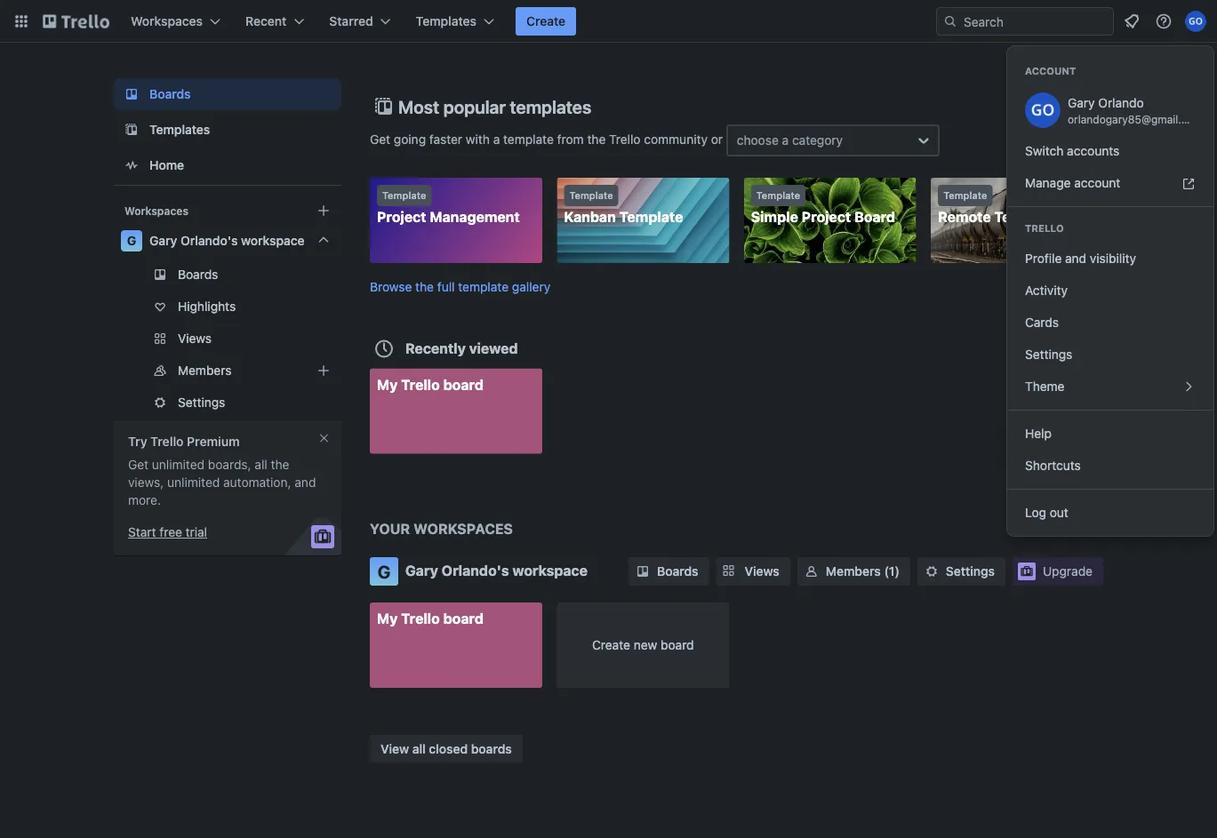 Task type: vqa. For each thing, say whether or not it's contained in the screenshot.
new
yes



Task type: describe. For each thing, give the bounding box(es) containing it.
1 horizontal spatial the
[[416, 279, 434, 294]]

premium
[[187, 435, 240, 449]]

switch
[[1026, 144, 1064, 158]]

browse
[[370, 279, 412, 294]]

manage
[[1026, 176, 1072, 190]]

trello inside try trello premium get unlimited boards, all the views, unlimited automation, and more.
[[151, 435, 184, 449]]

templates inside dropdown button
[[416, 14, 477, 28]]

viewed
[[469, 340, 518, 357]]

more.
[[128, 493, 161, 508]]

0 vertical spatial g
[[127, 234, 136, 248]]

home
[[149, 158, 184, 173]]

workspaces button
[[120, 7, 231, 36]]

view all closed boards
[[381, 742, 512, 757]]

highlights link
[[114, 293, 342, 321]]

full
[[438, 279, 455, 294]]

gary orlando orlandogary85@gmail.com
[[1068, 96, 1204, 125]]

template board image
[[121, 119, 142, 141]]

team
[[995, 209, 1032, 226]]

0 horizontal spatial views
[[178, 331, 212, 346]]

1 horizontal spatial views link
[[717, 558, 791, 586]]

1 vertical spatial g
[[378, 561, 391, 582]]

settings link for gary orlando's workspace
[[918, 558, 1006, 586]]

cards link
[[1008, 307, 1214, 339]]

0 horizontal spatial settings link
[[114, 389, 342, 417]]

switch accounts
[[1026, 144, 1120, 158]]

create button
[[516, 7, 577, 36]]

log out
[[1026, 506, 1069, 520]]

gary inside gary orlando orlandogary85@gmail.com
[[1068, 96, 1096, 110]]

template right kanban
[[620, 209, 684, 226]]

members for members (1)
[[826, 564, 881, 579]]

the for try trello premium get unlimited boards, all the views, unlimited automation, and more.
[[271, 458, 289, 472]]

1 vertical spatial template
[[458, 279, 509, 294]]

profile
[[1026, 251, 1062, 266]]

start
[[128, 525, 156, 540]]

free
[[160, 525, 182, 540]]

and inside try trello premium get unlimited boards, all the views, unlimited automation, and more.
[[295, 475, 316, 490]]

going
[[394, 132, 426, 147]]

recently viewed
[[406, 340, 518, 357]]

1 my trello board from the top
[[377, 376, 484, 393]]

1 vertical spatial unlimited
[[167, 475, 220, 490]]

0 horizontal spatial a
[[493, 132, 500, 147]]

boards
[[471, 742, 512, 757]]

most
[[399, 96, 440, 117]]

0 vertical spatial unlimited
[[152, 458, 205, 472]]

1 horizontal spatial a
[[783, 133, 789, 148]]

account
[[1026, 65, 1077, 77]]

view all closed boards button
[[370, 735, 523, 764]]

get inside try trello premium get unlimited boards, all the views, unlimited automation, and more.
[[128, 458, 149, 472]]

template for simple
[[757, 190, 801, 201]]

workspaces
[[414, 521, 513, 538]]

0 vertical spatial get
[[370, 132, 391, 147]]

gallery
[[512, 279, 551, 294]]

board
[[855, 209, 896, 226]]

view
[[381, 742, 409, 757]]

views,
[[128, 475, 164, 490]]

2 my trello board link from the top
[[370, 603, 543, 689]]

log
[[1026, 506, 1047, 520]]

search image
[[944, 14, 958, 28]]

home link
[[114, 149, 342, 181]]

1 vertical spatial gary orlando's workspace
[[406, 563, 588, 580]]

browse the full template gallery
[[370, 279, 551, 294]]

my for 1st my trello board link from the top
[[377, 376, 398, 393]]

Search field
[[958, 8, 1114, 35]]

from
[[557, 132, 584, 147]]

1 vertical spatial views
[[745, 564, 780, 579]]

project inside the template project management
[[377, 209, 427, 226]]

account
[[1075, 176, 1121, 190]]

start free trial button
[[128, 524, 207, 542]]

new
[[634, 638, 658, 653]]

all inside button
[[413, 742, 426, 757]]

shortcuts
[[1026, 459, 1082, 473]]

try
[[128, 435, 147, 449]]

cards
[[1026, 315, 1060, 330]]

board for 1st my trello board link from the bottom
[[444, 611, 484, 628]]

remote
[[939, 209, 992, 226]]

activity
[[1026, 283, 1068, 298]]

popular
[[444, 96, 506, 117]]

kanban
[[564, 209, 616, 226]]

project inside template simple project board
[[802, 209, 852, 226]]

faster
[[430, 132, 463, 147]]

with
[[466, 132, 490, 147]]

browse the full template gallery link
[[370, 279, 551, 294]]

log out button
[[1008, 497, 1214, 529]]

boards,
[[208, 458, 251, 472]]

settings for the leftmost 'settings' link
[[178, 395, 225, 410]]

shortcuts button
[[1008, 450, 1214, 482]]

recent
[[246, 14, 287, 28]]

1 vertical spatial templates
[[149, 122, 210, 137]]

starred
[[329, 14, 373, 28]]

0 vertical spatial template
[[504, 132, 554, 147]]

settings for 'settings' link related to gary orlando's workspace
[[946, 564, 995, 579]]

theme
[[1026, 379, 1065, 394]]

1 vertical spatial gary orlando (garyorlando) image
[[1026, 93, 1061, 128]]

1 vertical spatial orlando's
[[442, 563, 509, 580]]

0 vertical spatial settings
[[1026, 347, 1073, 362]]

out
[[1050, 506, 1069, 520]]

help
[[1026, 427, 1052, 441]]

members (1)
[[826, 564, 900, 579]]

template for project
[[383, 190, 426, 201]]



Task type: locate. For each thing, give the bounding box(es) containing it.
members left (1)
[[826, 564, 881, 579]]

recent button
[[235, 7, 315, 36]]

0 vertical spatial gary orlando's workspace
[[149, 234, 305, 248]]

gary orlando (garyorlando) image down "account"
[[1026, 93, 1061, 128]]

automation,
[[223, 475, 291, 490]]

boards link
[[114, 78, 342, 110], [114, 261, 342, 289], [629, 558, 710, 586]]

my for 1st my trello board link from the bottom
[[377, 611, 398, 628]]

and right profile
[[1066, 251, 1087, 266]]

sm image
[[634, 563, 652, 581]]

1 horizontal spatial sm image
[[923, 563, 941, 581]]

0 horizontal spatial project
[[377, 209, 427, 226]]

boards
[[149, 87, 191, 101], [178, 267, 218, 282], [657, 564, 699, 579]]

workspace
[[241, 234, 305, 248], [513, 563, 588, 580]]

gary orlando's workspace
[[149, 234, 305, 248], [406, 563, 588, 580]]

open information menu image
[[1156, 12, 1173, 30]]

1 sm image from the left
[[803, 563, 821, 581]]

0 horizontal spatial views link
[[114, 325, 342, 353]]

2 project from the left
[[802, 209, 852, 226]]

boards up highlights
[[178, 267, 218, 282]]

1 horizontal spatial settings
[[946, 564, 995, 579]]

project
[[377, 209, 427, 226], [802, 209, 852, 226]]

template right 'full'
[[458, 279, 509, 294]]

2 horizontal spatial settings link
[[1008, 339, 1214, 371]]

settings link right (1)
[[918, 558, 1006, 586]]

0 horizontal spatial g
[[127, 234, 136, 248]]

1 horizontal spatial workspace
[[513, 563, 588, 580]]

the up automation,
[[271, 458, 289, 472]]

0 horizontal spatial templates
[[149, 122, 210, 137]]

2 vertical spatial settings link
[[918, 558, 1006, 586]]

1 my from the top
[[377, 376, 398, 393]]

template inside template remote team hub
[[944, 190, 988, 201]]

a right choose at the right top of page
[[783, 133, 789, 148]]

1 horizontal spatial project
[[802, 209, 852, 226]]

accounts
[[1068, 144, 1120, 158]]

views
[[178, 331, 212, 346], [745, 564, 780, 579]]

boards link up 'templates' link in the left of the page
[[114, 78, 342, 110]]

1 vertical spatial board
[[444, 611, 484, 628]]

choose
[[737, 133, 779, 148]]

0 horizontal spatial members
[[178, 363, 232, 378]]

members link
[[114, 357, 359, 385]]

home image
[[121, 155, 142, 176]]

0 vertical spatial boards link
[[114, 78, 342, 110]]

closed
[[429, 742, 468, 757]]

0 vertical spatial workspace
[[241, 234, 305, 248]]

category
[[793, 133, 843, 148]]

create new board
[[592, 638, 694, 653]]

profile and visibility link
[[1008, 243, 1214, 275]]

trello
[[609, 132, 641, 147], [1026, 223, 1065, 234], [401, 376, 440, 393], [151, 435, 184, 449], [401, 611, 440, 628]]

template remote team hub
[[939, 190, 1064, 226]]

members
[[178, 363, 232, 378], [826, 564, 881, 579]]

settings right (1)
[[946, 564, 995, 579]]

the inside try trello premium get unlimited boards, all the views, unlimited automation, and more.
[[271, 458, 289, 472]]

gary down your workspaces
[[406, 563, 439, 580]]

get left going
[[370, 132, 391, 147]]

2 vertical spatial settings
[[946, 564, 995, 579]]

community
[[644, 132, 708, 147]]

the
[[588, 132, 606, 147], [416, 279, 434, 294], [271, 458, 289, 472]]

0 horizontal spatial orlando's
[[181, 234, 238, 248]]

1 project from the left
[[377, 209, 427, 226]]

1 horizontal spatial get
[[370, 132, 391, 147]]

project left board
[[802, 209, 852, 226]]

workspaces
[[131, 14, 203, 28], [125, 205, 189, 217]]

all right view
[[413, 742, 426, 757]]

0 vertical spatial views
[[178, 331, 212, 346]]

template simple project board
[[751, 190, 896, 226]]

start free trial
[[128, 525, 207, 540]]

templates
[[510, 96, 592, 117]]

visibility
[[1091, 251, 1137, 266]]

g down home icon
[[127, 234, 136, 248]]

create for create
[[527, 14, 566, 28]]

gary orlando (garyorlando) image
[[1186, 11, 1207, 32], [1026, 93, 1061, 128]]

0 vertical spatial all
[[255, 458, 268, 472]]

orlando's down the workspaces
[[442, 563, 509, 580]]

templates up home
[[149, 122, 210, 137]]

0 horizontal spatial gary
[[149, 234, 177, 248]]

the right from
[[588, 132, 606, 147]]

0 vertical spatial settings link
[[1008, 339, 1214, 371]]

gary orlando (garyorlando) image inside primary element
[[1186, 11, 1207, 32]]

1 vertical spatial workspaces
[[125, 205, 189, 217]]

template inside the template project management
[[383, 190, 426, 201]]

2 vertical spatial the
[[271, 458, 289, 472]]

profile and visibility
[[1026, 251, 1137, 266]]

sm image
[[803, 563, 821, 581], [923, 563, 941, 581]]

0 vertical spatial templates
[[416, 14, 477, 28]]

0 horizontal spatial get
[[128, 458, 149, 472]]

2 sm image from the left
[[923, 563, 941, 581]]

g down your
[[378, 561, 391, 582]]

the for get going faster with a template from the trello community or
[[588, 132, 606, 147]]

boards for highlights
[[178, 267, 218, 282]]

template kanban template
[[564, 190, 684, 226]]

help link
[[1008, 418, 1214, 450]]

project up browse
[[377, 209, 427, 226]]

2 vertical spatial boards link
[[629, 558, 710, 586]]

1 horizontal spatial and
[[1066, 251, 1087, 266]]

boards link for views
[[629, 558, 710, 586]]

workspaces inside popup button
[[131, 14, 203, 28]]

settings up "premium"
[[178, 395, 225, 410]]

add image
[[313, 360, 334, 382]]

1 horizontal spatial templates
[[416, 14, 477, 28]]

boards for views
[[657, 564, 699, 579]]

trial
[[186, 525, 207, 540]]

settings link down activity link
[[1008, 339, 1214, 371]]

members down highlights
[[178, 363, 232, 378]]

1 vertical spatial get
[[128, 458, 149, 472]]

create inside button
[[527, 14, 566, 28]]

templates link
[[114, 114, 342, 146]]

1 vertical spatial boards link
[[114, 261, 342, 289]]

orlando
[[1099, 96, 1145, 110]]

boards link for highlights
[[114, 261, 342, 289]]

or
[[711, 132, 723, 147]]

1 vertical spatial create
[[592, 638, 631, 653]]

1 vertical spatial my trello board
[[377, 611, 484, 628]]

template for remote
[[944, 190, 988, 201]]

template up simple on the right of page
[[757, 190, 801, 201]]

sm image left members (1)
[[803, 563, 821, 581]]

board
[[444, 376, 484, 393], [444, 611, 484, 628], [661, 638, 694, 653]]

upgrade
[[1043, 564, 1093, 579]]

try trello premium get unlimited boards, all the views, unlimited automation, and more.
[[128, 435, 316, 508]]

orlandogary85@gmail.com
[[1068, 113, 1204, 125]]

manage account
[[1026, 176, 1121, 190]]

0 horizontal spatial all
[[255, 458, 268, 472]]

settings link down members link at the left top of page
[[114, 389, 342, 417]]

my trello board link
[[370, 369, 543, 454], [370, 603, 543, 689]]

1 horizontal spatial gary
[[406, 563, 439, 580]]

0 horizontal spatial workspace
[[241, 234, 305, 248]]

boards link up highlights link
[[114, 261, 342, 289]]

the left 'full'
[[416, 279, 434, 294]]

switch accounts link
[[1008, 135, 1214, 167]]

your workspaces
[[370, 521, 513, 538]]

1 vertical spatial views link
[[717, 558, 791, 586]]

create left the "new"
[[592, 638, 631, 653]]

templates button
[[405, 7, 505, 36]]

1 horizontal spatial all
[[413, 742, 426, 757]]

recently
[[406, 340, 466, 357]]

board for 1st my trello board link from the top
[[444, 376, 484, 393]]

gary down home
[[149, 234, 177, 248]]

gary orlando (garyorlando) image right open information menu icon
[[1186, 11, 1207, 32]]

0 horizontal spatial create
[[527, 14, 566, 28]]

0 horizontal spatial the
[[271, 458, 289, 472]]

choose a category
[[737, 133, 843, 148]]

1 vertical spatial workspace
[[513, 563, 588, 580]]

board image
[[121, 84, 142, 105]]

template
[[383, 190, 426, 201], [570, 190, 614, 201], [757, 190, 801, 201], [944, 190, 988, 201], [620, 209, 684, 226]]

activity link
[[1008, 275, 1214, 307]]

back to home image
[[43, 7, 109, 36]]

1 horizontal spatial orlando's
[[442, 563, 509, 580]]

orlando's up highlights
[[181, 234, 238, 248]]

create for create new board
[[592, 638, 631, 653]]

1 horizontal spatial create
[[592, 638, 631, 653]]

1 vertical spatial gary
[[149, 234, 177, 248]]

create a workspace image
[[313, 200, 334, 222]]

create up templates
[[527, 14, 566, 28]]

all inside try trello premium get unlimited boards, all the views, unlimited automation, and more.
[[255, 458, 268, 472]]

0 vertical spatial the
[[588, 132, 606, 147]]

template down templates
[[504, 132, 554, 147]]

all
[[255, 458, 268, 472], [413, 742, 426, 757]]

get up "views,"
[[128, 458, 149, 472]]

1 horizontal spatial views
[[745, 564, 780, 579]]

boards right board image
[[149, 87, 191, 101]]

0 vertical spatial views link
[[114, 325, 342, 353]]

settings
[[1026, 347, 1073, 362], [178, 395, 225, 410], [946, 564, 995, 579]]

my
[[377, 376, 398, 393], [377, 611, 398, 628]]

2 horizontal spatial the
[[588, 132, 606, 147]]

1 my trello board link from the top
[[370, 369, 543, 454]]

and
[[1066, 251, 1087, 266], [295, 475, 316, 490]]

1 horizontal spatial members
[[826, 564, 881, 579]]

primary element
[[0, 0, 1218, 43]]

1 vertical spatial my
[[377, 611, 398, 628]]

hub
[[1036, 209, 1064, 226]]

get going faster with a template from the trello community or
[[370, 132, 727, 147]]

starred button
[[319, 7, 402, 36]]

(1)
[[885, 564, 900, 579]]

members for members
[[178, 363, 232, 378]]

boards right sm image
[[657, 564, 699, 579]]

theme button
[[1008, 371, 1214, 403]]

1 vertical spatial all
[[413, 742, 426, 757]]

0 vertical spatial workspaces
[[131, 14, 203, 28]]

0 vertical spatial boards
[[149, 87, 191, 101]]

management
[[430, 209, 520, 226]]

template up kanban
[[570, 190, 614, 201]]

1 vertical spatial boards
[[178, 267, 218, 282]]

forward image
[[338, 360, 359, 382]]

0 vertical spatial board
[[444, 376, 484, 393]]

upgrade button
[[1013, 558, 1104, 586]]

0 horizontal spatial sm image
[[803, 563, 821, 581]]

2 vertical spatial gary
[[406, 563, 439, 580]]

settings link
[[1008, 339, 1214, 371], [114, 389, 342, 417], [918, 558, 1006, 586]]

settings up theme
[[1026, 347, 1073, 362]]

sm image inside 'settings' link
[[923, 563, 941, 581]]

0 vertical spatial create
[[527, 14, 566, 28]]

1 vertical spatial members
[[826, 564, 881, 579]]

and right automation,
[[295, 475, 316, 490]]

your
[[370, 521, 410, 538]]

2 horizontal spatial gary
[[1068, 96, 1096, 110]]

template inside template simple project board
[[757, 190, 801, 201]]

1 vertical spatial my trello board link
[[370, 603, 543, 689]]

0 vertical spatial gary orlando (garyorlando) image
[[1186, 11, 1207, 32]]

template up remote
[[944, 190, 988, 201]]

0 horizontal spatial settings
[[178, 395, 225, 410]]

gary orlando's workspace up highlights link
[[149, 234, 305, 248]]

template down going
[[383, 190, 426, 201]]

templates right starred popup button
[[416, 14, 477, 28]]

0 horizontal spatial gary orlando's workspace
[[149, 234, 305, 248]]

0 vertical spatial gary
[[1068, 96, 1096, 110]]

1 vertical spatial and
[[295, 475, 316, 490]]

1 vertical spatial settings link
[[114, 389, 342, 417]]

0 vertical spatial my
[[377, 376, 398, 393]]

gary left 'orlando'
[[1068, 96, 1096, 110]]

0 vertical spatial and
[[1066, 251, 1087, 266]]

2 horizontal spatial settings
[[1026, 347, 1073, 362]]

manage account link
[[1008, 167, 1214, 199]]

workspaces up board image
[[131, 14, 203, 28]]

templates
[[416, 14, 477, 28], [149, 122, 210, 137]]

a right with
[[493, 132, 500, 147]]

unlimited
[[152, 458, 205, 472], [167, 475, 220, 490]]

2 vertical spatial board
[[661, 638, 694, 653]]

simple
[[751, 209, 799, 226]]

unlimited down boards,
[[167, 475, 220, 490]]

0 vertical spatial members
[[178, 363, 232, 378]]

get
[[370, 132, 391, 147], [128, 458, 149, 472]]

1 vertical spatial settings
[[178, 395, 225, 410]]

template for kanban
[[570, 190, 614, 201]]

all up automation,
[[255, 458, 268, 472]]

0 vertical spatial orlando's
[[181, 234, 238, 248]]

1 horizontal spatial g
[[378, 561, 391, 582]]

workspaces down home
[[125, 205, 189, 217]]

highlights
[[178, 299, 236, 314]]

0 horizontal spatial gary orlando (garyorlando) image
[[1026, 93, 1061, 128]]

settings link for trello
[[1008, 339, 1214, 371]]

sm image right (1)
[[923, 563, 941, 581]]

2 my from the top
[[377, 611, 398, 628]]

2 vertical spatial boards
[[657, 564, 699, 579]]

gary orlando's workspace down the workspaces
[[406, 563, 588, 580]]

1 horizontal spatial gary orlando's workspace
[[406, 563, 588, 580]]

unlimited up "views,"
[[152, 458, 205, 472]]

template project management
[[377, 190, 520, 226]]

most popular templates
[[399, 96, 592, 117]]

0 vertical spatial my trello board link
[[370, 369, 543, 454]]

boards link up the "new"
[[629, 558, 710, 586]]

2 my trello board from the top
[[377, 611, 484, 628]]

1 vertical spatial the
[[416, 279, 434, 294]]

1 horizontal spatial gary orlando (garyorlando) image
[[1186, 11, 1207, 32]]

0 notifications image
[[1122, 11, 1143, 32]]



